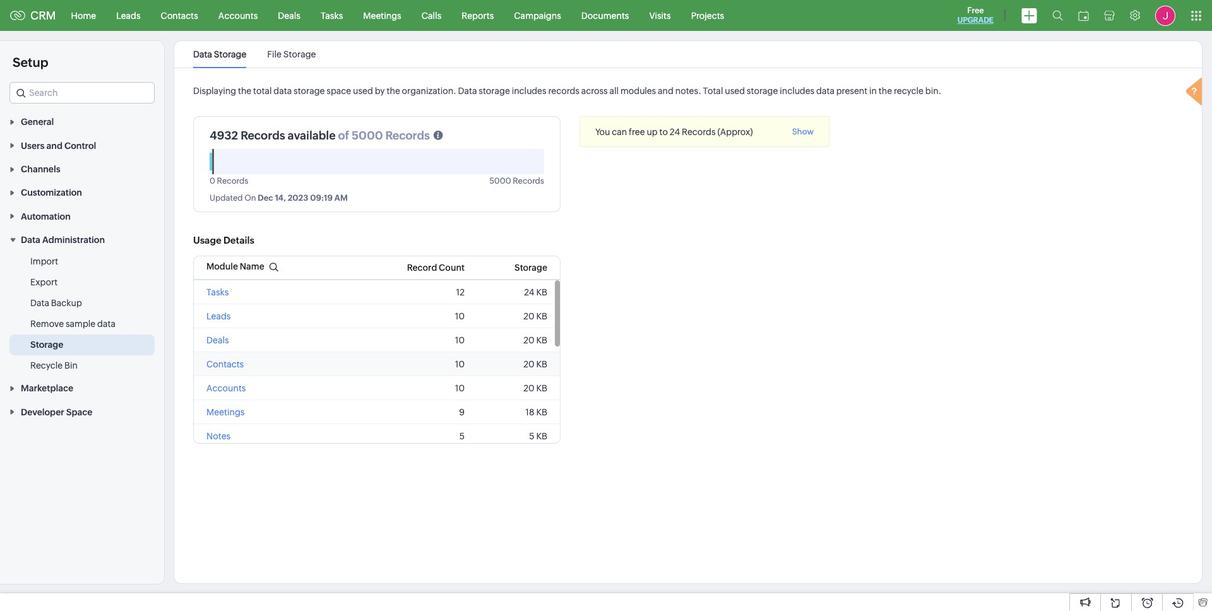 Task type: vqa. For each thing, say whether or not it's contained in the screenshot.


Task type: describe. For each thing, give the bounding box(es) containing it.
am
[[335, 193, 348, 203]]

0 horizontal spatial 5000
[[352, 129, 383, 142]]

kb for leads
[[536, 311, 547, 321]]

1 horizontal spatial contacts
[[206, 359, 244, 369]]

across
[[581, 86, 608, 96]]

leads link
[[106, 0, 151, 31]]

10 for deals
[[455, 335, 465, 345]]

automation
[[21, 211, 71, 221]]

1 horizontal spatial data
[[274, 86, 292, 96]]

records for 5000 records
[[513, 176, 544, 186]]

2 used from the left
[[725, 86, 745, 96]]

calendar image
[[1079, 10, 1089, 21]]

kb for meetings
[[536, 407, 547, 417]]

record
[[407, 263, 437, 273]]

data administration button
[[0, 228, 164, 251]]

0 vertical spatial contacts
[[161, 10, 198, 21]]

marketplace button
[[0, 376, 164, 400]]

search element
[[1045, 0, 1071, 31]]

present
[[837, 86, 868, 96]]

record count
[[407, 263, 465, 273]]

users and control button
[[0, 133, 164, 157]]

on
[[245, 193, 256, 203]]

data administration
[[21, 235, 105, 245]]

0 vertical spatial deals
[[278, 10, 301, 21]]

12
[[456, 287, 465, 297]]

general
[[21, 117, 54, 127]]

you
[[595, 127, 610, 137]]

20 kb for contacts
[[524, 359, 547, 369]]

18 kb
[[526, 407, 547, 417]]

documents
[[581, 10, 629, 21]]

updated
[[210, 193, 243, 203]]

you can free up to 24 records (approx)
[[595, 127, 753, 137]]

2 includes from the left
[[780, 86, 815, 96]]

kb for contacts
[[536, 359, 547, 369]]

of
[[338, 129, 349, 142]]

file
[[267, 49, 282, 59]]

data administration region
[[0, 251, 164, 376]]

bin.
[[926, 86, 942, 96]]

module name
[[206, 261, 264, 271]]

kb for deals
[[536, 335, 547, 345]]

users and control
[[21, 141, 96, 151]]

10 for accounts
[[455, 383, 465, 393]]

18
[[526, 407, 535, 417]]

total
[[703, 86, 723, 96]]

(approx)
[[718, 127, 753, 137]]

5 kb
[[529, 431, 547, 441]]

administration
[[42, 235, 105, 245]]

20 kb for leads
[[524, 311, 547, 321]]

kb for accounts
[[536, 383, 547, 393]]

modules
[[621, 86, 656, 96]]

records for 4932 records available of 5000 records
[[241, 129, 285, 142]]

1 vertical spatial 24
[[524, 287, 535, 297]]

data for data backup
[[30, 298, 49, 308]]

20 for leads
[[524, 311, 535, 321]]

storage link
[[30, 338, 63, 351]]

data storage link
[[193, 49, 247, 59]]

recycle
[[30, 361, 63, 371]]

3 storage from the left
[[747, 86, 778, 96]]

data for data administration
[[21, 235, 40, 245]]

free
[[629, 127, 645, 137]]

remove sample data link
[[30, 318, 116, 330]]

0
[[210, 176, 215, 186]]

crm
[[30, 9, 56, 22]]

channels button
[[0, 157, 164, 181]]

24 kb
[[524, 287, 547, 297]]

5 for 5 kb
[[529, 431, 535, 441]]

0 horizontal spatial tasks
[[206, 287, 229, 297]]

search image
[[1053, 10, 1063, 21]]

9
[[459, 407, 465, 417]]

recycle
[[894, 86, 924, 96]]

records for 0 records
[[217, 176, 248, 186]]

14,
[[275, 193, 286, 203]]

meetings link
[[353, 0, 412, 31]]

create menu image
[[1022, 8, 1037, 23]]

10 for contacts
[[455, 359, 465, 369]]

recycle bin
[[30, 361, 78, 371]]

module
[[206, 261, 238, 271]]

backup
[[51, 298, 82, 308]]

1 horizontal spatial leads
[[206, 311, 231, 321]]

up
[[647, 127, 658, 137]]

import link
[[30, 255, 58, 268]]

all
[[610, 86, 619, 96]]

20 kb for accounts
[[524, 383, 547, 393]]

20 kb for deals
[[524, 335, 547, 345]]

space
[[327, 86, 351, 96]]

crm link
[[10, 9, 56, 22]]

displaying
[[193, 86, 236, 96]]

developer space
[[21, 407, 92, 417]]

organization.
[[402, 86, 456, 96]]

home link
[[61, 0, 106, 31]]

reports link
[[452, 0, 504, 31]]

visits
[[649, 10, 671, 21]]

profile image
[[1156, 5, 1176, 26]]

available
[[288, 129, 336, 142]]

general button
[[0, 110, 164, 133]]

storage up 24 kb
[[515, 263, 547, 273]]

by
[[375, 86, 385, 96]]

free
[[968, 6, 984, 15]]

documents link
[[571, 0, 639, 31]]

import
[[30, 256, 58, 267]]

1 horizontal spatial and
[[658, 86, 674, 96]]

1 the from the left
[[238, 86, 251, 96]]

5 for 5
[[460, 431, 465, 441]]

profile element
[[1148, 0, 1183, 31]]

data backup
[[30, 298, 82, 308]]

users
[[21, 141, 44, 151]]



Task type: locate. For each thing, give the bounding box(es) containing it.
1 vertical spatial leads
[[206, 311, 231, 321]]

24
[[670, 127, 680, 137], [524, 287, 535, 297]]

0 horizontal spatial and
[[46, 141, 62, 151]]

the right by
[[387, 86, 400, 96]]

export
[[30, 277, 58, 287]]

20 for deals
[[524, 335, 535, 345]]

0 horizontal spatial storage
[[294, 86, 325, 96]]

3 20 kb from the top
[[524, 359, 547, 369]]

1 vertical spatial contacts
[[206, 359, 244, 369]]

data left present
[[816, 86, 835, 96]]

updated on dec 14, 2023 09:19 am
[[210, 193, 348, 203]]

data down export
[[30, 298, 49, 308]]

count
[[439, 263, 465, 273]]

accounts link
[[208, 0, 268, 31]]

4 kb from the top
[[536, 359, 547, 369]]

20 for contacts
[[524, 359, 535, 369]]

1 kb from the top
[[536, 287, 547, 297]]

2 20 kb from the top
[[524, 335, 547, 345]]

leads right home link
[[116, 10, 141, 21]]

leads down module
[[206, 311, 231, 321]]

1 vertical spatial accounts
[[206, 383, 246, 393]]

recycle bin link
[[30, 359, 78, 372]]

4 10 from the top
[[455, 383, 465, 393]]

data up import link
[[21, 235, 40, 245]]

1 horizontal spatial used
[[725, 86, 745, 96]]

projects
[[691, 10, 724, 21]]

0 vertical spatial 24
[[670, 127, 680, 137]]

10 for leads
[[455, 311, 465, 321]]

and inside dropdown button
[[46, 141, 62, 151]]

free upgrade
[[958, 6, 994, 25]]

upgrade
[[958, 16, 994, 25]]

1 vertical spatial deals
[[206, 335, 229, 345]]

and right users at the top of the page
[[46, 141, 62, 151]]

3 kb from the top
[[536, 335, 547, 345]]

7 kb from the top
[[536, 431, 547, 441]]

storage right file
[[283, 49, 316, 59]]

developer
[[21, 407, 64, 417]]

1 horizontal spatial 24
[[670, 127, 680, 137]]

1 horizontal spatial storage
[[479, 86, 510, 96]]

setup
[[13, 55, 48, 69]]

remove sample data
[[30, 319, 116, 329]]

0 horizontal spatial data
[[97, 319, 116, 329]]

1 vertical spatial tasks
[[206, 287, 229, 297]]

projects link
[[681, 0, 735, 31]]

accounts up data storage on the left of the page
[[218, 10, 258, 21]]

1 horizontal spatial deals
[[278, 10, 301, 21]]

20 for accounts
[[524, 383, 535, 393]]

tasks
[[321, 10, 343, 21], [206, 287, 229, 297]]

2 kb from the top
[[536, 311, 547, 321]]

deals
[[278, 10, 301, 21], [206, 335, 229, 345]]

5
[[460, 431, 465, 441], [529, 431, 535, 441]]

the
[[238, 86, 251, 96], [387, 86, 400, 96], [879, 86, 892, 96]]

20
[[524, 311, 535, 321], [524, 335, 535, 345], [524, 359, 535, 369], [524, 383, 535, 393]]

0 vertical spatial 5000
[[352, 129, 383, 142]]

dec
[[258, 193, 273, 203]]

remove
[[30, 319, 64, 329]]

2 horizontal spatial the
[[879, 86, 892, 96]]

notes
[[206, 431, 231, 441]]

4 20 kb from the top
[[524, 383, 547, 393]]

calls link
[[412, 0, 452, 31]]

notes.
[[675, 86, 701, 96]]

2 20 from the top
[[524, 335, 535, 345]]

2 10 from the top
[[455, 335, 465, 345]]

1 10 from the top
[[455, 311, 465, 321]]

1 used from the left
[[353, 86, 373, 96]]

0 horizontal spatial contacts
[[161, 10, 198, 21]]

channels
[[21, 164, 60, 174]]

Search text field
[[10, 83, 154, 103]]

bin
[[64, 361, 78, 371]]

data inside "link"
[[30, 298, 49, 308]]

reports
[[462, 10, 494, 21]]

0 vertical spatial tasks
[[321, 10, 343, 21]]

records
[[548, 86, 580, 96]]

calls
[[422, 10, 442, 21]]

to
[[660, 127, 668, 137]]

None field
[[9, 82, 155, 104]]

data storage
[[193, 49, 247, 59]]

total
[[253, 86, 272, 96]]

includes left records
[[512, 86, 547, 96]]

loading image
[[1183, 76, 1209, 110]]

show
[[792, 127, 814, 136]]

0 vertical spatial leads
[[116, 10, 141, 21]]

0 horizontal spatial the
[[238, 86, 251, 96]]

control
[[64, 141, 96, 151]]

tasks link
[[311, 0, 353, 31]]

visits link
[[639, 0, 681, 31]]

data for data storage
[[193, 49, 212, 59]]

5 down '9'
[[460, 431, 465, 441]]

deals link
[[268, 0, 311, 31]]

space
[[66, 407, 92, 417]]

campaigns link
[[504, 0, 571, 31]]

1 horizontal spatial 5
[[529, 431, 535, 441]]

name
[[240, 261, 264, 271]]

displaying the total data storage space used by the organization. data storage includes records across all modules  and notes. total used storage includes data present in the recycle bin.
[[193, 86, 942, 96]]

0 vertical spatial meetings
[[363, 10, 401, 21]]

leads inside leads link
[[116, 10, 141, 21]]

leads
[[116, 10, 141, 21], [206, 311, 231, 321]]

contacts link
[[151, 0, 208, 31]]

1 vertical spatial meetings
[[206, 407, 245, 417]]

1 horizontal spatial includes
[[780, 86, 815, 96]]

usage details
[[193, 235, 254, 246]]

file storage link
[[267, 49, 316, 59]]

create menu element
[[1014, 0, 1045, 31]]

data up "displaying"
[[193, 49, 212, 59]]

4932 records available of 5000 records
[[210, 129, 430, 142]]

and left the notes. at top
[[658, 86, 674, 96]]

1 20 kb from the top
[[524, 311, 547, 321]]

2 horizontal spatial storage
[[747, 86, 778, 96]]

data
[[274, 86, 292, 96], [816, 86, 835, 96], [97, 319, 116, 329]]

used right total
[[725, 86, 745, 96]]

tasks right deals link
[[321, 10, 343, 21]]

1 vertical spatial and
[[46, 141, 62, 151]]

storage down accounts link
[[214, 49, 247, 59]]

file storage
[[267, 49, 316, 59]]

data inside dropdown button
[[21, 235, 40, 245]]

1 horizontal spatial 5000
[[489, 176, 511, 186]]

0 horizontal spatial 5
[[460, 431, 465, 441]]

0 horizontal spatial meetings
[[206, 407, 245, 417]]

2 5 from the left
[[529, 431, 535, 441]]

4 20 from the top
[[524, 383, 535, 393]]

0 vertical spatial and
[[658, 86, 674, 96]]

1 20 from the top
[[524, 311, 535, 321]]

data right organization.
[[458, 86, 477, 96]]

campaigns
[[514, 10, 561, 21]]

1 horizontal spatial the
[[387, 86, 400, 96]]

tasks down module
[[206, 287, 229, 297]]

can
[[612, 127, 627, 137]]

1 horizontal spatial meetings
[[363, 10, 401, 21]]

kb for notes
[[536, 431, 547, 441]]

0 horizontal spatial 24
[[524, 287, 535, 297]]

accounts
[[218, 10, 258, 21], [206, 383, 246, 393]]

1 5 from the left
[[460, 431, 465, 441]]

3 the from the left
[[879, 86, 892, 96]]

developer space button
[[0, 400, 164, 424]]

customization button
[[0, 181, 164, 204]]

customization
[[21, 188, 82, 198]]

includes up show
[[780, 86, 815, 96]]

0 vertical spatial accounts
[[218, 10, 258, 21]]

1 includes from the left
[[512, 86, 547, 96]]

includes
[[512, 86, 547, 96], [780, 86, 815, 96]]

0 horizontal spatial includes
[[512, 86, 547, 96]]

2 storage from the left
[[479, 86, 510, 96]]

6 kb from the top
[[536, 407, 547, 417]]

data inside region
[[97, 319, 116, 329]]

data right total
[[274, 86, 292, 96]]

meetings
[[363, 10, 401, 21], [206, 407, 245, 417]]

meetings left calls link
[[363, 10, 401, 21]]

storage
[[214, 49, 247, 59], [283, 49, 316, 59], [515, 263, 547, 273], [30, 340, 63, 350]]

5 down "18" on the bottom left
[[529, 431, 535, 441]]

usage
[[193, 235, 221, 246]]

details
[[224, 235, 254, 246]]

0 horizontal spatial used
[[353, 86, 373, 96]]

0 horizontal spatial deals
[[206, 335, 229, 345]]

0 horizontal spatial leads
[[116, 10, 141, 21]]

the left total
[[238, 86, 251, 96]]

1 storage from the left
[[294, 86, 325, 96]]

export link
[[30, 276, 58, 289]]

2 the from the left
[[387, 86, 400, 96]]

3 10 from the top
[[455, 359, 465, 369]]

sample
[[66, 319, 96, 329]]

5 kb from the top
[[536, 383, 547, 393]]

1 horizontal spatial tasks
[[321, 10, 343, 21]]

the right in
[[879, 86, 892, 96]]

storage inside 'data administration' region
[[30, 340, 63, 350]]

accounts up notes
[[206, 383, 246, 393]]

kb for tasks
[[536, 287, 547, 297]]

1 vertical spatial 5000
[[489, 176, 511, 186]]

2 horizontal spatial data
[[816, 86, 835, 96]]

home
[[71, 10, 96, 21]]

09:19
[[310, 193, 333, 203]]

in
[[870, 86, 877, 96]]

used left by
[[353, 86, 373, 96]]

3 20 from the top
[[524, 359, 535, 369]]

data backup link
[[30, 297, 82, 309]]

used
[[353, 86, 373, 96], [725, 86, 745, 96]]

meetings up notes
[[206, 407, 245, 417]]

marketplace
[[21, 384, 73, 394]]

storage down remove
[[30, 340, 63, 350]]

data right sample
[[97, 319, 116, 329]]



